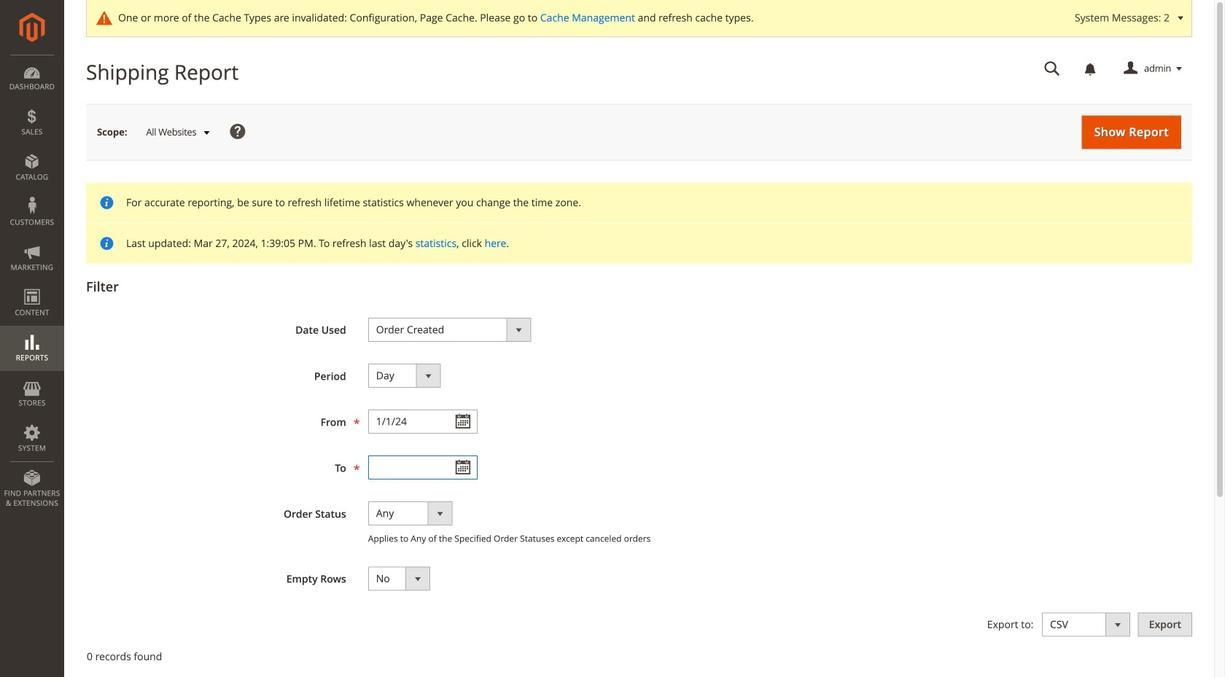 Task type: locate. For each thing, give the bounding box(es) containing it.
None text field
[[1034, 56, 1070, 82], [368, 456, 477, 480], [1034, 56, 1070, 82], [368, 456, 477, 480]]

None text field
[[368, 410, 477, 434]]

menu bar
[[0, 55, 64, 516]]



Task type: describe. For each thing, give the bounding box(es) containing it.
magento admin panel image
[[19, 12, 45, 42]]



